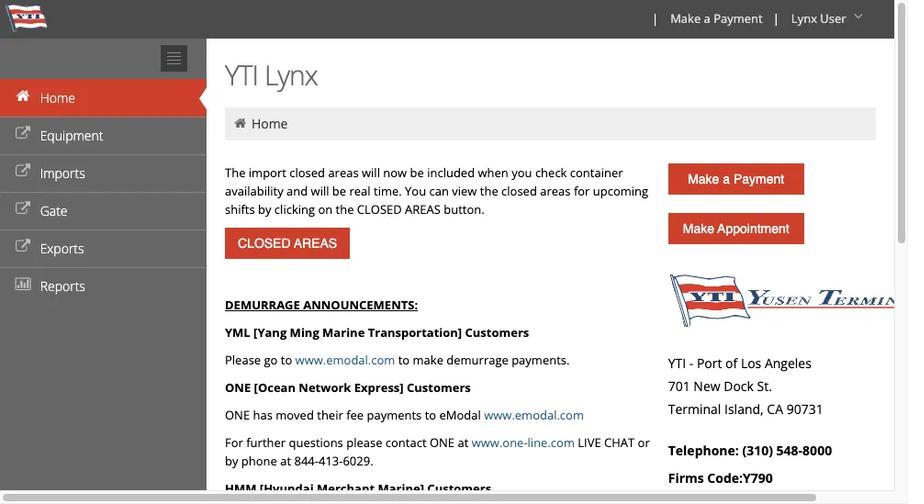Task type: vqa. For each thing, say whether or not it's contained in the screenshot.
bottommost the
yes



Task type: describe. For each thing, give the bounding box(es) containing it.
dock
[[724, 377, 754, 395]]

by inside the import closed areas will now be included when you check container availability and will be real time.  you can view the closed areas for upcoming shifts by clicking on the closed areas button.
[[258, 201, 271, 218]]

make appointment link
[[668, 213, 804, 244]]

imports link
[[0, 154, 207, 192]]

home image
[[14, 90, 32, 103]]

upcoming
[[593, 183, 648, 199]]

equipment
[[40, 127, 103, 144]]

angle down image
[[849, 10, 868, 23]]

yml
[[225, 324, 250, 341]]

announcements:
[[303, 297, 418, 313]]

los
[[741, 354, 761, 372]]

0 horizontal spatial www.emodal.com
[[295, 352, 395, 368]]

ca
[[767, 400, 783, 418]]

[ocean
[[254, 379, 296, 396]]

closed
[[357, 201, 402, 218]]

payments.
[[512, 352, 570, 368]]

questions
[[289, 434, 343, 451]]

telephone:
[[668, 442, 739, 459]]

413-
[[319, 453, 343, 469]]

1 horizontal spatial home link
[[251, 115, 288, 132]]

bar chart image
[[14, 278, 32, 291]]

www.emodal.com link for one has moved their fee payments to emodal www.emodal.com
[[484, 407, 584, 423]]

you
[[512, 164, 532, 181]]

make
[[413, 352, 443, 368]]

of
[[725, 354, 737, 372]]

for
[[225, 434, 243, 451]]

user
[[820, 10, 846, 27]]

or
[[638, 434, 650, 451]]

please
[[346, 434, 382, 451]]

0 horizontal spatial areas
[[328, 164, 359, 181]]

go
[[264, 352, 278, 368]]

please
[[225, 352, 261, 368]]

customers for hmm [hyundai merchant marine] customers
[[427, 480, 491, 497]]

island,
[[724, 400, 764, 418]]

1 | from the left
[[652, 10, 658, 27]]

st.
[[757, 377, 772, 395]]

network
[[299, 379, 351, 396]]

equipment link
[[0, 117, 207, 154]]

payments
[[367, 407, 422, 423]]

for further questions please contact one at www.one-line.com
[[225, 434, 575, 451]]

make for bottommost make a payment link
[[688, 172, 719, 186]]

1 horizontal spatial to
[[398, 352, 410, 368]]

[hyundai
[[260, 480, 314, 497]]

[yang
[[253, 324, 287, 341]]

has
[[253, 407, 273, 423]]

gate link
[[0, 192, 207, 230]]

yti for yti lynx
[[225, 56, 258, 94]]

0 vertical spatial lynx
[[791, 10, 817, 27]]

548-
[[776, 442, 803, 459]]

emodal
[[439, 407, 481, 423]]

0 horizontal spatial home link
[[0, 79, 207, 117]]

hmm [hyundai merchant marine] customers
[[225, 480, 491, 497]]

www.one-
[[472, 434, 528, 451]]

now
[[383, 164, 407, 181]]

code:y790
[[707, 469, 773, 487]]

time.
[[374, 183, 402, 199]]

imports
[[40, 164, 85, 182]]

-
[[689, 354, 693, 372]]

external link image
[[14, 203, 32, 216]]

marine
[[322, 324, 365, 341]]

chat
[[604, 434, 635, 451]]

0 horizontal spatial home
[[40, 89, 75, 107]]

firms code:y790
[[668, 469, 773, 487]]

1 vertical spatial the
[[336, 201, 354, 218]]

line.com
[[528, 434, 575, 451]]

shifts
[[225, 201, 255, 218]]

by inside live chat or by phone at 844-413-6029.
[[225, 453, 238, 469]]

0 vertical spatial customers
[[465, 324, 529, 341]]

0 vertical spatial payment
[[714, 10, 763, 27]]

hmm
[[225, 480, 257, 497]]

new
[[693, 377, 720, 395]]

yti - port of los angeles 701 new dock st. terminal island, ca 90731
[[668, 354, 823, 418]]

yti lynx
[[225, 56, 317, 94]]

2 horizontal spatial to
[[425, 407, 436, 423]]



Task type: locate. For each thing, give the bounding box(es) containing it.
3 external link image from the top
[[14, 241, 32, 253]]

external link image for imports
[[14, 165, 32, 178]]

closed
[[289, 164, 325, 181], [501, 183, 537, 199]]

moved
[[276, 407, 314, 423]]

lynx user link
[[783, 0, 874, 39]]

firms
[[668, 469, 704, 487]]

make inside 'make appointment' link
[[683, 221, 714, 236]]

0 vertical spatial www.emodal.com
[[295, 352, 395, 368]]

www.emodal.com link down marine
[[295, 352, 395, 368]]

|
[[652, 10, 658, 27], [773, 10, 779, 27]]

merchant
[[317, 480, 375, 497]]

0 vertical spatial external link image
[[14, 128, 32, 140]]

0 vertical spatial will
[[362, 164, 380, 181]]

view
[[452, 183, 477, 199]]

1 horizontal spatial the
[[480, 183, 498, 199]]

demurrage
[[225, 297, 300, 313]]

reports
[[40, 277, 85, 295]]

1 vertical spatial at
[[280, 453, 291, 469]]

(310)
[[742, 442, 773, 459]]

one down emodal
[[430, 434, 455, 451]]

availability
[[225, 183, 283, 199]]

one for one has moved their fee payments to emodal www.emodal.com
[[225, 407, 250, 423]]

yti up home image
[[225, 56, 258, 94]]

home right home icon
[[40, 89, 75, 107]]

be left real
[[332, 183, 346, 199]]

express]
[[354, 379, 404, 396]]

lynx user
[[791, 10, 846, 27]]

live chat or by phone at 844-413-6029.
[[225, 434, 650, 469]]

0 vertical spatial by
[[258, 201, 271, 218]]

one for one [ocean network express] customers
[[225, 379, 251, 396]]

yti for yti - port of los angeles 701 new dock st. terminal island, ca 90731
[[668, 354, 686, 372]]

www.emodal.com up www.one-line.com link
[[484, 407, 584, 423]]

701
[[668, 377, 690, 395]]

yti left -
[[668, 354, 686, 372]]

0 horizontal spatial at
[[280, 453, 291, 469]]

home
[[40, 89, 75, 107], [251, 115, 288, 132]]

0 horizontal spatial www.emodal.com link
[[295, 352, 395, 368]]

make for 'make appointment' link
[[683, 221, 714, 236]]

www.emodal.com link up www.one-line.com link
[[484, 407, 584, 423]]

clicking
[[274, 201, 315, 218]]

by down for
[[225, 453, 238, 469]]

1 horizontal spatial at
[[458, 434, 468, 451]]

button.
[[444, 201, 485, 218]]

ming
[[290, 324, 319, 341]]

payment left lynx user
[[714, 10, 763, 27]]

1 vertical spatial yti
[[668, 354, 686, 372]]

1 horizontal spatial closed
[[501, 183, 537, 199]]

home link right home image
[[251, 115, 288, 132]]

0 vertical spatial areas
[[328, 164, 359, 181]]

to left emodal
[[425, 407, 436, 423]]

1 horizontal spatial home
[[251, 115, 288, 132]]

customers up demurrage
[[465, 324, 529, 341]]

customers down make
[[407, 379, 471, 396]]

external link image
[[14, 128, 32, 140], [14, 165, 32, 178], [14, 241, 32, 253]]

0 vertical spatial one
[[225, 379, 251, 396]]

for
[[574, 183, 590, 199]]

0 vertical spatial at
[[458, 434, 468, 451]]

0 vertical spatial make a payment
[[670, 10, 763, 27]]

1 vertical spatial make a payment link
[[668, 163, 804, 195]]

fee
[[346, 407, 364, 423]]

0 horizontal spatial closed
[[289, 164, 325, 181]]

1 vertical spatial lynx
[[264, 56, 317, 94]]

www.emodal.com link for to make demurrage payments.
[[295, 352, 395, 368]]

external link image for equipment
[[14, 128, 32, 140]]

make appointment
[[683, 221, 789, 236]]

transportation]
[[368, 324, 462, 341]]

external link image up bar chart image
[[14, 241, 32, 253]]

1 horizontal spatial be
[[410, 164, 424, 181]]

1 vertical spatial will
[[311, 183, 329, 199]]

0 horizontal spatial to
[[281, 352, 292, 368]]

included
[[427, 164, 475, 181]]

import
[[249, 164, 286, 181]]

0 horizontal spatial |
[[652, 10, 658, 27]]

gate
[[40, 202, 68, 219]]

1 vertical spatial a
[[723, 172, 730, 186]]

at inside live chat or by phone at 844-413-6029.
[[280, 453, 291, 469]]

the down when
[[480, 183, 498, 199]]

1 horizontal spatial a
[[723, 172, 730, 186]]

at
[[458, 434, 468, 451], [280, 453, 291, 469]]

will up real
[[362, 164, 380, 181]]

contact
[[385, 434, 427, 451]]

angeles
[[765, 354, 812, 372]]

0 vertical spatial closed
[[289, 164, 325, 181]]

by down availability at the left of page
[[258, 201, 271, 218]]

1 vertical spatial customers
[[407, 379, 471, 396]]

on
[[318, 201, 333, 218]]

exports
[[40, 240, 84, 257]]

2 | from the left
[[773, 10, 779, 27]]

a
[[704, 10, 710, 27], [723, 172, 730, 186]]

www.emodal.com
[[295, 352, 395, 368], [484, 407, 584, 423]]

yti inside yti - port of los angeles 701 new dock st. terminal island, ca 90731
[[668, 354, 686, 372]]

1 vertical spatial payment
[[734, 172, 784, 186]]

one [ocean network express] customers
[[225, 379, 471, 396]]

demurrage announcements:
[[225, 297, 418, 313]]

and
[[286, 183, 308, 199]]

1 vertical spatial closed
[[501, 183, 537, 199]]

external link image down home icon
[[14, 128, 32, 140]]

the
[[225, 164, 246, 181]]

1 vertical spatial make a payment
[[688, 172, 784, 186]]

1 vertical spatial home
[[251, 115, 288, 132]]

1 vertical spatial external link image
[[14, 165, 32, 178]]

1 horizontal spatial |
[[773, 10, 779, 27]]

check
[[535, 164, 567, 181]]

0 vertical spatial a
[[704, 10, 710, 27]]

the right on
[[336, 201, 354, 218]]

make
[[670, 10, 701, 27], [688, 172, 719, 186], [683, 221, 714, 236]]

1 horizontal spatial will
[[362, 164, 380, 181]]

www.one-line.com link
[[472, 434, 575, 451]]

1 horizontal spatial yti
[[668, 354, 686, 372]]

0 horizontal spatial a
[[704, 10, 710, 27]]

payment up appointment
[[734, 172, 784, 186]]

1 horizontal spatial lynx
[[791, 10, 817, 27]]

areas up real
[[328, 164, 359, 181]]

0 vertical spatial the
[[480, 183, 498, 199]]

0 horizontal spatial lynx
[[264, 56, 317, 94]]

appointment
[[717, 221, 789, 236]]

1 vertical spatial www.emodal.com
[[484, 407, 584, 423]]

1 horizontal spatial www.emodal.com
[[484, 407, 584, 423]]

exports link
[[0, 230, 207, 267]]

areas down check
[[540, 183, 571, 199]]

closed down you
[[501, 183, 537, 199]]

when
[[478, 164, 508, 181]]

be
[[410, 164, 424, 181], [332, 183, 346, 199]]

their
[[317, 407, 343, 423]]

None submit
[[225, 228, 350, 259]]

telephone: (310) 548-8000
[[668, 442, 832, 459]]

0 horizontal spatial yti
[[225, 56, 258, 94]]

home link
[[0, 79, 207, 117], [251, 115, 288, 132]]

2 vertical spatial external link image
[[14, 241, 32, 253]]

external link image inside equipment link
[[14, 128, 32, 140]]

1 vertical spatial be
[[332, 183, 346, 199]]

1 vertical spatial www.emodal.com link
[[484, 407, 584, 423]]

external link image inside exports 'link'
[[14, 241, 32, 253]]

closed up and
[[289, 164, 325, 181]]

further
[[246, 434, 286, 451]]

at left 844-
[[280, 453, 291, 469]]

0 vertical spatial www.emodal.com link
[[295, 352, 395, 368]]

1 horizontal spatial areas
[[540, 183, 571, 199]]

0 vertical spatial home
[[40, 89, 75, 107]]

customers down live chat or by phone at 844-413-6029.
[[427, 480, 491, 497]]

container
[[570, 164, 623, 181]]

1 vertical spatial one
[[225, 407, 250, 423]]

0 horizontal spatial the
[[336, 201, 354, 218]]

2 vertical spatial one
[[430, 434, 455, 451]]

at down emodal
[[458, 434, 468, 451]]

marine]
[[378, 480, 424, 497]]

terminal
[[668, 400, 721, 418]]

live
[[578, 434, 601, 451]]

6029.
[[343, 453, 373, 469]]

one
[[225, 379, 251, 396], [225, 407, 250, 423], [430, 434, 455, 451]]

0 vertical spatial be
[[410, 164, 424, 181]]

can
[[429, 183, 449, 199]]

2 external link image from the top
[[14, 165, 32, 178]]

1 horizontal spatial www.emodal.com link
[[484, 407, 584, 423]]

1 horizontal spatial by
[[258, 201, 271, 218]]

areas
[[405, 201, 441, 218]]

please go to www.emodal.com to make demurrage payments.
[[225, 352, 570, 368]]

will up on
[[311, 183, 329, 199]]

0 horizontal spatial be
[[332, 183, 346, 199]]

yml [yang ming marine transportation] customers
[[225, 324, 529, 341]]

to left make
[[398, 352, 410, 368]]

1 vertical spatial by
[[225, 453, 238, 469]]

reports link
[[0, 267, 207, 305]]

external link image up external link image
[[14, 165, 32, 178]]

0 horizontal spatial by
[[225, 453, 238, 469]]

external link image for exports
[[14, 241, 32, 253]]

yti
[[225, 56, 258, 94], [668, 354, 686, 372]]

one left has
[[225, 407, 250, 423]]

real
[[349, 183, 371, 199]]

home link up equipment
[[0, 79, 207, 117]]

demurrage
[[446, 352, 508, 368]]

the import closed areas will now be included when you check container availability and will be real time.  you can view the closed areas for upcoming shifts by clicking on the closed areas button.
[[225, 164, 648, 218]]

2 vertical spatial make
[[683, 221, 714, 236]]

0 vertical spatial make
[[670, 10, 701, 27]]

2 vertical spatial customers
[[427, 480, 491, 497]]

0 horizontal spatial will
[[311, 183, 329, 199]]

1 vertical spatial areas
[[540, 183, 571, 199]]

90731
[[786, 400, 823, 418]]

areas
[[328, 164, 359, 181], [540, 183, 571, 199]]

to right go
[[281, 352, 292, 368]]

customers for one [ocean network express] customers
[[407, 379, 471, 396]]

phone
[[241, 453, 277, 469]]

be up you
[[410, 164, 424, 181]]

external link image inside imports link
[[14, 165, 32, 178]]

port
[[697, 354, 722, 372]]

0 vertical spatial make a payment link
[[662, 0, 769, 39]]

one down please
[[225, 379, 251, 396]]

8000
[[803, 442, 832, 459]]

payment
[[714, 10, 763, 27], [734, 172, 784, 186]]

home image
[[232, 117, 248, 129]]

one has moved their fee payments to emodal www.emodal.com
[[225, 407, 584, 423]]

1 external link image from the top
[[14, 128, 32, 140]]

0 vertical spatial yti
[[225, 56, 258, 94]]

844-
[[294, 453, 319, 469]]

www.emodal.com down marine
[[295, 352, 395, 368]]

the
[[480, 183, 498, 199], [336, 201, 354, 218]]

lynx
[[791, 10, 817, 27], [264, 56, 317, 94]]

home right home image
[[251, 115, 288, 132]]

1 vertical spatial make
[[688, 172, 719, 186]]



